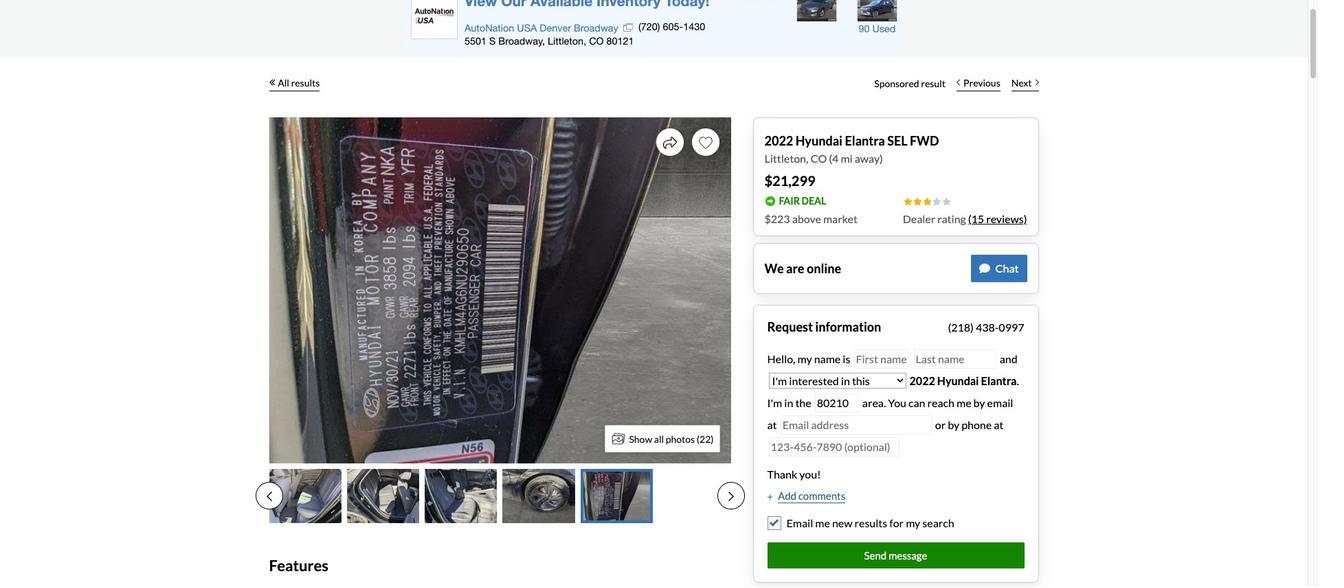 Task type: describe. For each thing, give the bounding box(es) containing it.
view vehicle photo 22 image
[[503, 470, 575, 524]]

chat button
[[971, 255, 1028, 283]]

chevron double left image
[[269, 79, 275, 86]]

sel
[[888, 133, 908, 149]]

2 at from the left
[[994, 419, 1004, 432]]

elantra for 2022 hyundai elantra
[[982, 375, 1017, 388]]

next
[[1012, 77, 1032, 88]]

i'm
[[768, 397, 783, 410]]

Email address email field
[[781, 416, 932, 436]]

away)
[[855, 152, 883, 165]]

$223
[[765, 212, 790, 226]]

deal
[[802, 195, 827, 207]]

phone
[[962, 419, 992, 432]]

prev page image
[[266, 492, 272, 503]]

dealer rating (15 reviews)
[[903, 212, 1028, 226]]

0 vertical spatial results
[[291, 77, 320, 88]]

email
[[787, 517, 814, 530]]

dealer
[[903, 212, 936, 226]]

next link
[[1006, 68, 1045, 98]]

we
[[765, 261, 784, 276]]

2022 for 2022 hyundai elantra sel fwd littleton, co (4 mi away)
[[765, 133, 794, 149]]

littleton,
[[765, 152, 809, 165]]

send message
[[865, 550, 928, 562]]

(218)
[[948, 321, 974, 334]]

comment image
[[980, 263, 991, 274]]

we are online
[[765, 261, 842, 276]]

(15
[[969, 212, 985, 226]]

0 vertical spatial my
[[798, 353, 812, 366]]

hyundai for 2022 hyundai elantra
[[938, 375, 979, 388]]

co
[[811, 152, 827, 165]]

above
[[793, 212, 822, 226]]

me inside area. you can reach me by email at
[[957, 397, 972, 410]]

Zip code field
[[815, 394, 859, 414]]

0997
[[999, 321, 1025, 334]]

$223 above market
[[765, 212, 858, 226]]

email me new results for my search
[[787, 517, 955, 530]]

send
[[865, 550, 887, 562]]

(218) 438-0997
[[948, 321, 1025, 334]]

you
[[889, 397, 907, 410]]

is
[[843, 353, 851, 366]]

fair deal
[[779, 195, 827, 207]]

message
[[889, 550, 928, 562]]

the
[[796, 397, 812, 410]]

or by phone at
[[936, 419, 1004, 432]]

for
[[890, 517, 904, 530]]

thank you!
[[768, 468, 821, 481]]

.
[[1017, 375, 1020, 388]]

fwd
[[910, 133, 940, 149]]

at inside area. you can reach me by email at
[[768, 419, 777, 432]]

share image
[[663, 136, 677, 150]]

features
[[269, 557, 329, 575]]

previous
[[964, 77, 1001, 88]]

sponsored
[[875, 77, 920, 89]]

2022 hyundai elantra sel fwd littleton, co (4 mi away)
[[765, 133, 940, 165]]

view vehicle photo 21 image
[[425, 470, 497, 524]]

thank
[[768, 468, 798, 481]]

show all photos (22) link
[[605, 426, 720, 453]]

all results link
[[269, 68, 320, 98]]

comments
[[799, 490, 846, 503]]



Task type: vqa. For each thing, say whether or not it's contained in the screenshot.
select corresponding to $27,182
no



Task type: locate. For each thing, give the bounding box(es) containing it.
view vehicle photo 20 image
[[347, 470, 420, 524]]

0 vertical spatial elantra
[[845, 133, 885, 149]]

Phone (optional) telephone field
[[769, 438, 900, 458]]

all
[[278, 77, 289, 88]]

new
[[833, 517, 853, 530]]

my right for
[[906, 517, 921, 530]]

1 at from the left
[[768, 419, 777, 432]]

fair
[[779, 195, 800, 207]]

elantra up away)
[[845, 133, 885, 149]]

mi
[[841, 152, 853, 165]]

tab list
[[255, 470, 745, 524]]

0 vertical spatial me
[[957, 397, 972, 410]]

0 horizontal spatial by
[[948, 419, 960, 432]]

by
[[974, 397, 986, 410], [948, 419, 960, 432]]

hello, my name is
[[768, 353, 853, 366]]

0 horizontal spatial 2022
[[765, 133, 794, 149]]

sponsored result
[[875, 77, 946, 89]]

area.
[[863, 397, 886, 410]]

1 vertical spatial hyundai
[[938, 375, 979, 388]]

me
[[957, 397, 972, 410], [816, 517, 831, 530]]

1 vertical spatial my
[[906, 517, 921, 530]]

request information
[[768, 320, 882, 335]]

1 horizontal spatial results
[[855, 517, 888, 530]]

1 vertical spatial 2022
[[910, 375, 936, 388]]

0 vertical spatial 2022
[[765, 133, 794, 149]]

add comments button
[[768, 489, 846, 504]]

send message button
[[768, 543, 1025, 569]]

all results
[[278, 77, 320, 88]]

hyundai
[[796, 133, 843, 149], [938, 375, 979, 388]]

at down i'm
[[768, 419, 777, 432]]

rating
[[938, 212, 967, 226]]

hello,
[[768, 353, 796, 366]]

elantra for 2022 hyundai elantra sel fwd littleton, co (4 mi away)
[[845, 133, 885, 149]]

by right 'or' at the right
[[948, 419, 960, 432]]

1 vertical spatial by
[[948, 419, 960, 432]]

First name field
[[854, 350, 909, 370]]

my left the name
[[798, 353, 812, 366]]

plus image
[[768, 495, 773, 501]]

hyundai for 2022 hyundai elantra sel fwd littleton, co (4 mi away)
[[796, 133, 843, 149]]

$21,299
[[765, 173, 816, 189]]

and
[[998, 353, 1018, 366]]

at
[[768, 419, 777, 432], [994, 419, 1004, 432]]

results
[[291, 77, 320, 88], [855, 517, 888, 530]]

show all photos (22)
[[629, 434, 714, 445]]

chevron right image
[[1036, 79, 1039, 86]]

result
[[922, 77, 946, 89]]

vehicle full photo image
[[269, 118, 731, 464]]

name
[[815, 353, 841, 366]]

by left 'email'
[[974, 397, 986, 410]]

(22)
[[697, 434, 714, 445]]

email
[[988, 397, 1014, 410]]

area. you can reach me by email at
[[768, 397, 1014, 432]]

1 vertical spatial results
[[855, 517, 888, 530]]

1 horizontal spatial by
[[974, 397, 986, 410]]

2022
[[765, 133, 794, 149], [910, 375, 936, 388]]

1 vertical spatial me
[[816, 517, 831, 530]]

at down 'email'
[[994, 419, 1004, 432]]

can
[[909, 397, 926, 410]]

in
[[785, 397, 794, 410]]

online
[[807, 261, 842, 276]]

1 vertical spatial elantra
[[982, 375, 1017, 388]]

request
[[768, 320, 813, 335]]

market
[[824, 212, 858, 226]]

all
[[654, 434, 664, 445]]

elantra
[[845, 133, 885, 149], [982, 375, 1017, 388]]

1 horizontal spatial elantra
[[982, 375, 1017, 388]]

0 vertical spatial by
[[974, 397, 986, 410]]

(4
[[829, 152, 839, 165]]

0 horizontal spatial elantra
[[845, 133, 885, 149]]

view vehicle photo 19 image
[[269, 470, 342, 524]]

show
[[629, 434, 653, 445]]

2022 up 'can'
[[910, 375, 936, 388]]

results right all
[[291, 77, 320, 88]]

0 horizontal spatial hyundai
[[796, 133, 843, 149]]

2022 hyundai elantra
[[910, 375, 1017, 388]]

me left new
[[816, 517, 831, 530]]

information
[[816, 320, 882, 335]]

results left for
[[855, 517, 888, 530]]

you!
[[800, 468, 821, 481]]

1 horizontal spatial 2022
[[910, 375, 936, 388]]

1 horizontal spatial my
[[906, 517, 921, 530]]

0 horizontal spatial at
[[768, 419, 777, 432]]

0 vertical spatial hyundai
[[796, 133, 843, 149]]

hyundai down last name field
[[938, 375, 979, 388]]

0 horizontal spatial my
[[798, 353, 812, 366]]

elantra inside 2022 hyundai elantra sel fwd littleton, co (4 mi away)
[[845, 133, 885, 149]]

next page image
[[728, 492, 734, 503]]

2022 up littleton,
[[765, 133, 794, 149]]

advertisement region
[[404, 0, 905, 50]]

reviews)
[[987, 212, 1028, 226]]

. i'm in the
[[768, 375, 1020, 410]]

chevron left image
[[957, 79, 961, 86]]

0 horizontal spatial results
[[291, 77, 320, 88]]

hyundai inside 2022 hyundai elantra sel fwd littleton, co (4 mi away)
[[796, 133, 843, 149]]

photos
[[666, 434, 695, 445]]

or
[[936, 419, 946, 432]]

2022 for 2022 hyundai elantra
[[910, 375, 936, 388]]

search
[[923, 517, 955, 530]]

add comments
[[778, 490, 846, 503]]

add
[[778, 490, 797, 503]]

are
[[787, 261, 805, 276]]

by inside area. you can reach me by email at
[[974, 397, 986, 410]]

0 horizontal spatial me
[[816, 517, 831, 530]]

elantra up 'email'
[[982, 375, 1017, 388]]

Last name field
[[914, 350, 997, 370]]

me down 2022 hyundai elantra
[[957, 397, 972, 410]]

2022 inside 2022 hyundai elantra sel fwd littleton, co (4 mi away)
[[765, 133, 794, 149]]

438-
[[976, 321, 999, 334]]

reach
[[928, 397, 955, 410]]

chat
[[996, 262, 1019, 275]]

hyundai up co
[[796, 133, 843, 149]]

1 horizontal spatial at
[[994, 419, 1004, 432]]

1 horizontal spatial me
[[957, 397, 972, 410]]

(15 reviews) button
[[969, 211, 1028, 228]]

view vehicle photo 23 image
[[581, 470, 653, 524]]

previous link
[[952, 68, 1006, 98]]

my
[[798, 353, 812, 366], [906, 517, 921, 530]]

1 horizontal spatial hyundai
[[938, 375, 979, 388]]



